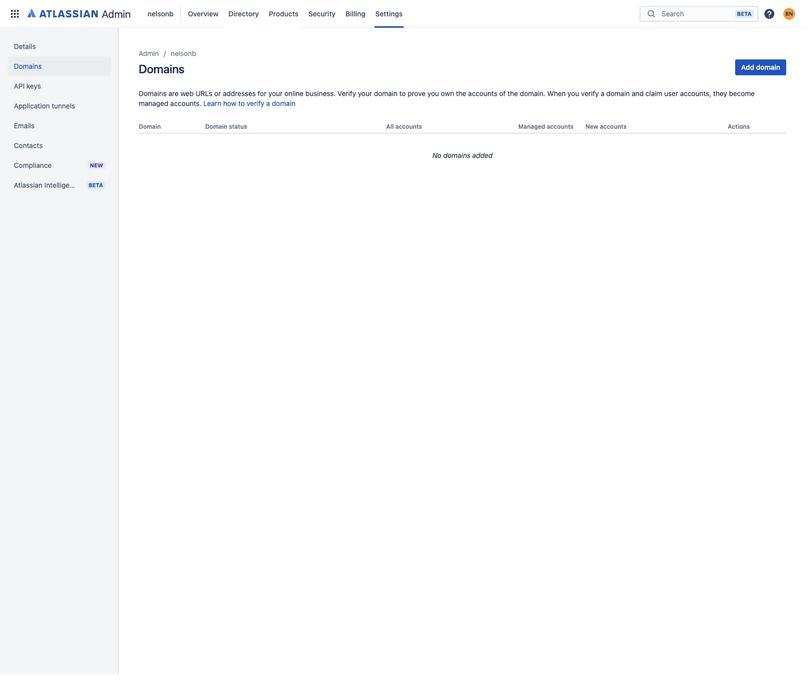 Task type: locate. For each thing, give the bounding box(es) containing it.
nelsonb link left overview link on the top
[[145, 6, 177, 22]]

no
[[433, 151, 442, 160]]

api keys link
[[8, 76, 111, 96]]

verify down for
[[247, 99, 265, 108]]

admin up toggle navigation icon
[[102, 8, 131, 20]]

become
[[730, 89, 756, 98]]

admin banner
[[0, 0, 807, 28]]

accounts
[[469, 89, 498, 98], [396, 123, 423, 130], [547, 123, 574, 130], [600, 123, 627, 130]]

domain inside button
[[757, 63, 781, 71]]

you right "when"
[[568, 89, 580, 98]]

1 horizontal spatial you
[[568, 89, 580, 98]]

nelsonb link
[[145, 6, 177, 22], [171, 48, 196, 60]]

1 vertical spatial new
[[90, 162, 103, 169]]

domains up the managed
[[139, 89, 167, 98]]

to inside domains are web urls or addresses for your online business. verify your domain to prove you own the accounts of the domain. when you verify a domain and claim user accounts, they become managed accounts.
[[400, 89, 406, 98]]

verify
[[582, 89, 599, 98], [247, 99, 265, 108]]

contacts link
[[8, 136, 111, 156]]

they
[[714, 89, 728, 98]]

verify right "when"
[[582, 89, 599, 98]]

atlassian image
[[27, 7, 98, 19], [27, 7, 98, 19]]

1 horizontal spatial admin link
[[139, 48, 159, 60]]

settings
[[376, 9, 403, 18]]

1 horizontal spatial a
[[601, 89, 605, 98]]

emails link
[[8, 116, 111, 136]]

actions
[[729, 123, 751, 130]]

nelsonb for bottom nelsonb link
[[171, 49, 196, 58]]

0 horizontal spatial the
[[456, 89, 467, 98]]

1 horizontal spatial the
[[508, 89, 519, 98]]

nelsonb
[[148, 9, 174, 18], [171, 49, 196, 58]]

your right for
[[269, 89, 283, 98]]

contacts
[[14, 141, 43, 150]]

a
[[601, 89, 605, 98], [267, 99, 270, 108]]

settings link
[[373, 6, 406, 22]]

domains
[[14, 62, 42, 70], [139, 62, 185, 76], [139, 89, 167, 98]]

domain status
[[205, 123, 247, 130]]

admin
[[102, 8, 131, 20], [139, 49, 159, 58]]

1 horizontal spatial to
[[400, 89, 406, 98]]

0 horizontal spatial domain
[[139, 123, 161, 130]]

admin link up details link
[[24, 6, 135, 22]]

1 vertical spatial nelsonb link
[[171, 48, 196, 60]]

0 horizontal spatial your
[[269, 89, 283, 98]]

to
[[400, 89, 406, 98], [239, 99, 245, 108]]

0 vertical spatial nelsonb link
[[145, 6, 177, 22]]

the right 'of' at the right top of page
[[508, 89, 519, 98]]

accounts.
[[170, 99, 202, 108]]

nelsonb left overview in the top left of the page
[[148, 9, 174, 18]]

0 vertical spatial nelsonb
[[148, 9, 174, 18]]

the
[[456, 89, 467, 98], [508, 89, 519, 98]]

global navigation element
[[6, 0, 640, 28]]

admin right toggle navigation icon
[[139, 49, 159, 58]]

domain
[[757, 63, 781, 71], [374, 89, 398, 98], [607, 89, 631, 98], [272, 99, 296, 108]]

domains are web urls or addresses for your online business. verify your domain to prove you own the accounts of the domain. when you verify a domain and claim user accounts, they become managed accounts.
[[139, 89, 756, 108]]

admin link right toggle navigation icon
[[139, 48, 159, 60]]

toggle navigation image
[[109, 40, 131, 60]]

1 horizontal spatial new
[[586, 123, 599, 130]]

0 horizontal spatial to
[[239, 99, 245, 108]]

addresses
[[223, 89, 256, 98]]

your right verify
[[358, 89, 372, 98]]

0 vertical spatial verify
[[582, 89, 599, 98]]

nelsonb inside global navigation "element"
[[148, 9, 174, 18]]

the right own
[[456, 89, 467, 98]]

products
[[269, 9, 299, 18]]

0 horizontal spatial you
[[428, 89, 439, 98]]

nelsonb up web
[[171, 49, 196, 58]]

domain for domain status
[[205, 123, 228, 130]]

1 vertical spatial a
[[267, 99, 270, 108]]

0 horizontal spatial verify
[[247, 99, 265, 108]]

1 horizontal spatial verify
[[582, 89, 599, 98]]

tunnels
[[52, 102, 75, 110]]

1 vertical spatial verify
[[247, 99, 265, 108]]

1 horizontal spatial your
[[358, 89, 372, 98]]

application
[[14, 102, 50, 110]]

0 horizontal spatial new
[[90, 162, 103, 169]]

1 vertical spatial to
[[239, 99, 245, 108]]

billing
[[346, 9, 366, 18]]

to down addresses at the left of the page
[[239, 99, 245, 108]]

new
[[586, 123, 599, 130], [90, 162, 103, 169]]

new right managed accounts
[[586, 123, 599, 130]]

1 horizontal spatial admin
[[139, 49, 159, 58]]

or
[[215, 89, 221, 98]]

to left prove
[[400, 89, 406, 98]]

atlassian intelligence
[[14, 181, 81, 189]]

1 vertical spatial nelsonb
[[171, 49, 196, 58]]

a up new accounts
[[601, 89, 605, 98]]

you left own
[[428, 89, 439, 98]]

1 horizontal spatial domain
[[205, 123, 228, 130]]

are
[[169, 89, 179, 98]]

domain down the managed
[[139, 123, 161, 130]]

0 vertical spatial a
[[601, 89, 605, 98]]

how
[[223, 99, 237, 108]]

0 horizontal spatial admin link
[[24, 6, 135, 22]]

prove
[[408, 89, 426, 98]]

0 horizontal spatial a
[[267, 99, 270, 108]]

add domain
[[742, 63, 781, 71]]

admin link
[[24, 6, 135, 22], [139, 48, 159, 60]]

1 your from the left
[[269, 89, 283, 98]]

0 vertical spatial new
[[586, 123, 599, 130]]

0 vertical spatial admin link
[[24, 6, 135, 22]]

accounts for all accounts
[[396, 123, 423, 130]]

own
[[441, 89, 455, 98]]

status
[[229, 123, 247, 130]]

billing link
[[343, 6, 369, 22]]

0 horizontal spatial admin
[[102, 8, 131, 20]]

domain left status
[[205, 123, 228, 130]]

new up beta
[[90, 162, 103, 169]]

account image
[[784, 8, 796, 20]]

your
[[269, 89, 283, 98], [358, 89, 372, 98]]

0 vertical spatial admin
[[102, 8, 131, 20]]

domain
[[139, 123, 161, 130], [205, 123, 228, 130]]

0 vertical spatial to
[[400, 89, 406, 98]]

2 domain from the left
[[205, 123, 228, 130]]

1 domain from the left
[[139, 123, 161, 130]]

accounts for new accounts
[[600, 123, 627, 130]]

urls
[[196, 89, 213, 98]]

you
[[428, 89, 439, 98], [568, 89, 580, 98]]

a down for
[[267, 99, 270, 108]]

compliance
[[14, 161, 52, 170]]

domain right add
[[757, 63, 781, 71]]

1 vertical spatial admin
[[139, 49, 159, 58]]

nelsonb link up web
[[171, 48, 196, 60]]

1 vertical spatial admin link
[[139, 48, 159, 60]]

domain left and
[[607, 89, 631, 98]]

details link
[[8, 37, 111, 57]]



Task type: describe. For each thing, give the bounding box(es) containing it.
learn how to verify a domain
[[204, 99, 296, 108]]

1 you from the left
[[428, 89, 439, 98]]

application tunnels link
[[8, 96, 111, 116]]

search icon image
[[646, 9, 658, 19]]

products link
[[266, 6, 302, 22]]

learn
[[204, 99, 222, 108]]

accounts,
[[681, 89, 712, 98]]

business.
[[306, 89, 336, 98]]

added
[[473, 151, 493, 160]]

application tunnels
[[14, 102, 75, 110]]

for
[[258, 89, 267, 98]]

add
[[742, 63, 755, 71]]

add domain button
[[736, 60, 787, 75]]

domain left prove
[[374, 89, 398, 98]]

web
[[181, 89, 194, 98]]

details
[[14, 42, 36, 51]]

keys
[[26, 82, 41, 90]]

admin inside global navigation "element"
[[102, 8, 131, 20]]

managed
[[519, 123, 546, 130]]

overview link
[[185, 6, 222, 22]]

all accounts
[[387, 123, 423, 130]]

new for new
[[90, 162, 103, 169]]

user
[[665, 89, 679, 98]]

1 the from the left
[[456, 89, 467, 98]]

beta
[[738, 10, 752, 17]]

security link
[[306, 6, 339, 22]]

accounts inside domains are web urls or addresses for your online business. verify your domain to prove you own the accounts of the domain. when you verify a domain and claim user accounts, they become managed accounts.
[[469, 89, 498, 98]]

help icon image
[[764, 8, 776, 20]]

intelligence
[[44, 181, 81, 189]]

admin link inside global navigation "element"
[[24, 6, 135, 22]]

verify
[[338, 89, 356, 98]]

Search field
[[659, 5, 736, 23]]

claim
[[646, 89, 663, 98]]

api
[[14, 82, 25, 90]]

2 you from the left
[[568, 89, 580, 98]]

and
[[632, 89, 644, 98]]

domain down online
[[272, 99, 296, 108]]

new accounts
[[586, 123, 627, 130]]

verify inside domains are web urls or addresses for your online business. verify your domain to prove you own the accounts of the domain. when you verify a domain and claim user accounts, they become managed accounts.
[[582, 89, 599, 98]]

emails
[[14, 122, 35, 130]]

2 the from the left
[[508, 89, 519, 98]]

when
[[548, 89, 566, 98]]

beta
[[89, 182, 103, 188]]

domain.
[[520, 89, 546, 98]]

domains up "api keys"
[[14, 62, 42, 70]]

domains link
[[8, 57, 111, 76]]

managed accounts
[[519, 123, 574, 130]]

directory link
[[226, 6, 262, 22]]

managed
[[139, 99, 169, 108]]

nelsonb for the top nelsonb link
[[148, 9, 174, 18]]

appswitcher icon image
[[9, 8, 21, 20]]

atlassian
[[14, 181, 43, 189]]

new for new accounts
[[586, 123, 599, 130]]

domains up are
[[139, 62, 185, 76]]

a inside domains are web urls or addresses for your online business. verify your domain to prove you own the accounts of the domain. when you verify a domain and claim user accounts, they become managed accounts.
[[601, 89, 605, 98]]

domain for domain
[[139, 123, 161, 130]]

all
[[387, 123, 394, 130]]

learn how to verify a domain link
[[204, 99, 296, 108]]

domains
[[444, 151, 471, 160]]

2 your from the left
[[358, 89, 372, 98]]

api keys
[[14, 82, 41, 90]]

online
[[285, 89, 304, 98]]

of
[[500, 89, 506, 98]]

no domains added
[[433, 151, 493, 160]]

security
[[309, 9, 336, 18]]

domains inside domains are web urls or addresses for your online business. verify your domain to prove you own the accounts of the domain. when you verify a domain and claim user accounts, they become managed accounts.
[[139, 89, 167, 98]]

overview
[[188, 9, 219, 18]]

accounts for managed accounts
[[547, 123, 574, 130]]

directory
[[229, 9, 259, 18]]



Task type: vqa. For each thing, say whether or not it's contained in the screenshot.
OVERVIEW link
yes



